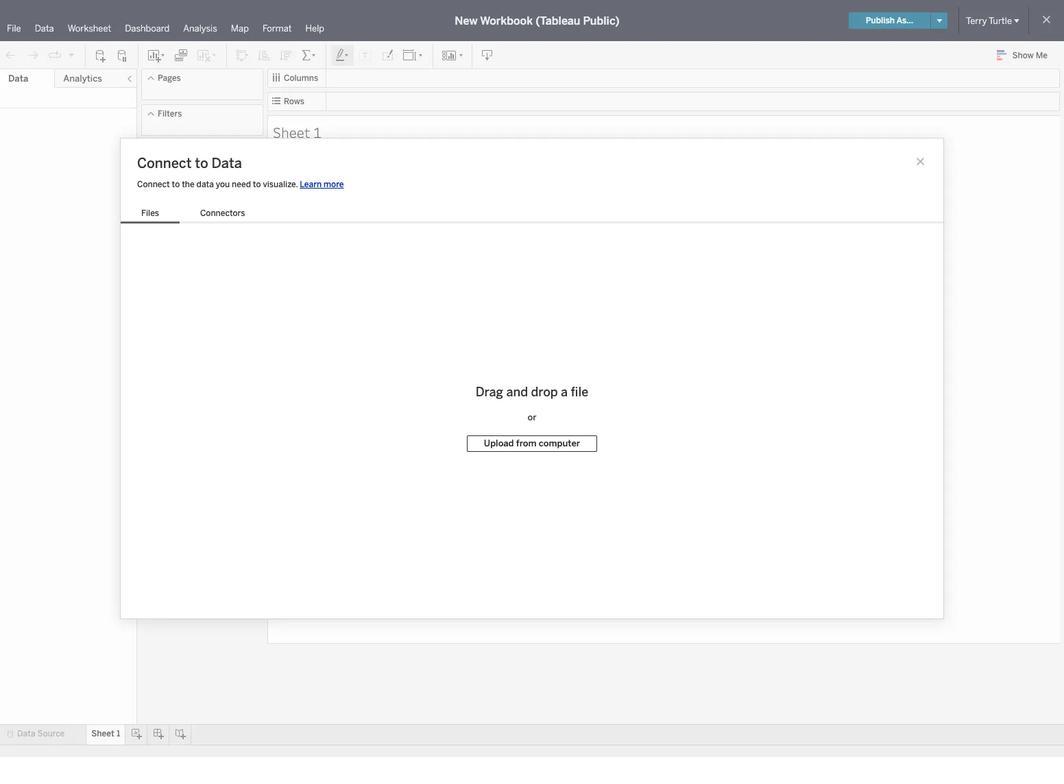 Task type: describe. For each thing, give the bounding box(es) containing it.
show labels image
[[359, 48, 372, 62]]

need
[[232, 180, 251, 189]]

format workbook image
[[381, 48, 394, 62]]

collapse image
[[126, 75, 134, 83]]

connectors
[[200, 209, 245, 218]]

me
[[1036, 51, 1048, 60]]

to for the
[[172, 180, 180, 189]]

0 horizontal spatial sheet
[[91, 729, 115, 739]]

show me button
[[991, 45, 1060, 66]]

fit image
[[403, 48, 425, 62]]

new workbook (tableau public)
[[455, 14, 620, 27]]

sort descending image
[[279, 48, 293, 62]]

totals image
[[301, 48, 318, 62]]

clear sheet image
[[196, 48, 218, 62]]

pause auto updates image
[[116, 48, 130, 62]]

filters
[[158, 109, 182, 119]]

columns
[[284, 73, 318, 83]]

as...
[[897, 16, 914, 25]]

new data source image
[[94, 48, 108, 62]]

more
[[324, 180, 344, 189]]

learn more link
[[300, 180, 344, 189]]

data left the 'source'
[[17, 729, 35, 739]]

public)
[[583, 14, 620, 27]]

swap rows and columns image
[[235, 48, 249, 62]]

publish as... button
[[849, 12, 931, 29]]

replay animation image
[[67, 50, 75, 59]]

a
[[561, 385, 568, 400]]

file
[[571, 385, 589, 400]]

dashboard
[[125, 23, 170, 34]]

data up replay animation icon
[[35, 23, 54, 34]]

upload
[[484, 439, 514, 449]]

from
[[516, 439, 537, 449]]

visualize.
[[263, 180, 298, 189]]

0 vertical spatial sheet 1
[[273, 122, 322, 142]]

source
[[37, 729, 65, 739]]

and
[[507, 385, 528, 400]]

help
[[306, 23, 324, 34]]

format
[[263, 23, 292, 34]]

terry
[[967, 15, 987, 26]]

data source
[[17, 729, 65, 739]]

to for data
[[195, 155, 208, 171]]



Task type: vqa. For each thing, say whether or not it's contained in the screenshot.
"Size"
yes



Task type: locate. For each thing, give the bounding box(es) containing it.
undo image
[[4, 48, 18, 62]]

0 vertical spatial 1
[[313, 122, 322, 142]]

connect up the
[[137, 155, 192, 171]]

1 horizontal spatial to
[[195, 155, 208, 171]]

1 horizontal spatial sheet
[[273, 122, 310, 142]]

connect up files
[[137, 180, 170, 189]]

list box containing files
[[121, 206, 266, 224]]

1
[[313, 122, 322, 142], [117, 729, 120, 739]]

to left the
[[172, 180, 180, 189]]

computer
[[539, 439, 580, 449]]

drag
[[476, 385, 504, 400]]

1 connect from the top
[[137, 155, 192, 171]]

data
[[35, 23, 54, 34], [8, 73, 28, 84], [212, 155, 242, 171], [17, 729, 35, 739]]

duplicate image
[[174, 48, 188, 62]]

upload from computer button
[[467, 435, 598, 452]]

connect for connect to the data you need to visualize. learn more
[[137, 180, 170, 189]]

1 vertical spatial connect
[[137, 180, 170, 189]]

data up you
[[212, 155, 242, 171]]

redo image
[[26, 48, 40, 62]]

rows
[[284, 97, 305, 106]]

1 up learn more link
[[313, 122, 322, 142]]

1 vertical spatial sheet 1
[[91, 729, 120, 739]]

connect to the data you need to visualize. learn more
[[137, 180, 344, 189]]

turtle
[[989, 15, 1012, 26]]

show me
[[1013, 51, 1048, 60]]

0 horizontal spatial sheet 1
[[91, 729, 120, 739]]

list box
[[121, 206, 266, 224]]

data
[[197, 180, 214, 189]]

publish
[[866, 16, 895, 25]]

0 vertical spatial connect
[[137, 155, 192, 171]]

to right need on the left
[[253, 180, 261, 189]]

new worksheet image
[[147, 48, 166, 62]]

1 right the 'source'
[[117, 729, 120, 739]]

file
[[7, 23, 21, 34]]

connect for connect to data
[[137, 155, 192, 171]]

to up the data
[[195, 155, 208, 171]]

analysis
[[183, 23, 217, 34]]

highlight image
[[335, 48, 351, 62]]

1 horizontal spatial sheet 1
[[273, 122, 322, 142]]

1 vertical spatial sheet
[[91, 729, 115, 739]]

connect
[[137, 155, 192, 171], [137, 180, 170, 189]]

map
[[231, 23, 249, 34]]

sheet 1
[[273, 122, 322, 142], [91, 729, 120, 739]]

files
[[141, 209, 159, 218]]

sort ascending image
[[257, 48, 271, 62]]

new
[[455, 14, 478, 27]]

download image
[[481, 48, 495, 62]]

replay animation image
[[48, 48, 62, 62]]

learn
[[300, 180, 322, 189]]

publish as...
[[866, 16, 914, 25]]

0 horizontal spatial to
[[172, 180, 180, 189]]

connect to data
[[137, 155, 242, 171]]

drag and drop a file
[[476, 385, 589, 400]]

or
[[528, 412, 537, 423]]

worksheet
[[68, 23, 111, 34]]

0 vertical spatial sheet
[[273, 122, 310, 142]]

terry turtle
[[967, 15, 1012, 26]]

(tableau
[[536, 14, 581, 27]]

the
[[182, 180, 195, 189]]

sheet 1 down rows
[[273, 122, 322, 142]]

workbook
[[480, 14, 533, 27]]

sheet right the 'source'
[[91, 729, 115, 739]]

show
[[1013, 51, 1034, 60]]

pages
[[158, 73, 181, 83]]

sheet
[[273, 122, 310, 142], [91, 729, 115, 739]]

analytics
[[63, 73, 102, 84]]

sheet down rows
[[273, 122, 310, 142]]

you
[[216, 180, 230, 189]]

1 horizontal spatial 1
[[313, 122, 322, 142]]

2 horizontal spatial to
[[253, 180, 261, 189]]

size
[[195, 202, 210, 211]]

2 connect from the top
[[137, 180, 170, 189]]

show/hide cards image
[[442, 48, 464, 62]]

sheet 1 right the 'source'
[[91, 729, 120, 739]]

1 vertical spatial 1
[[117, 729, 120, 739]]

0 horizontal spatial 1
[[117, 729, 120, 739]]

data down 'undo' icon
[[8, 73, 28, 84]]

drop
[[531, 385, 558, 400]]

upload from computer
[[484, 439, 580, 449]]

to
[[195, 155, 208, 171], [172, 180, 180, 189], [253, 180, 261, 189]]



